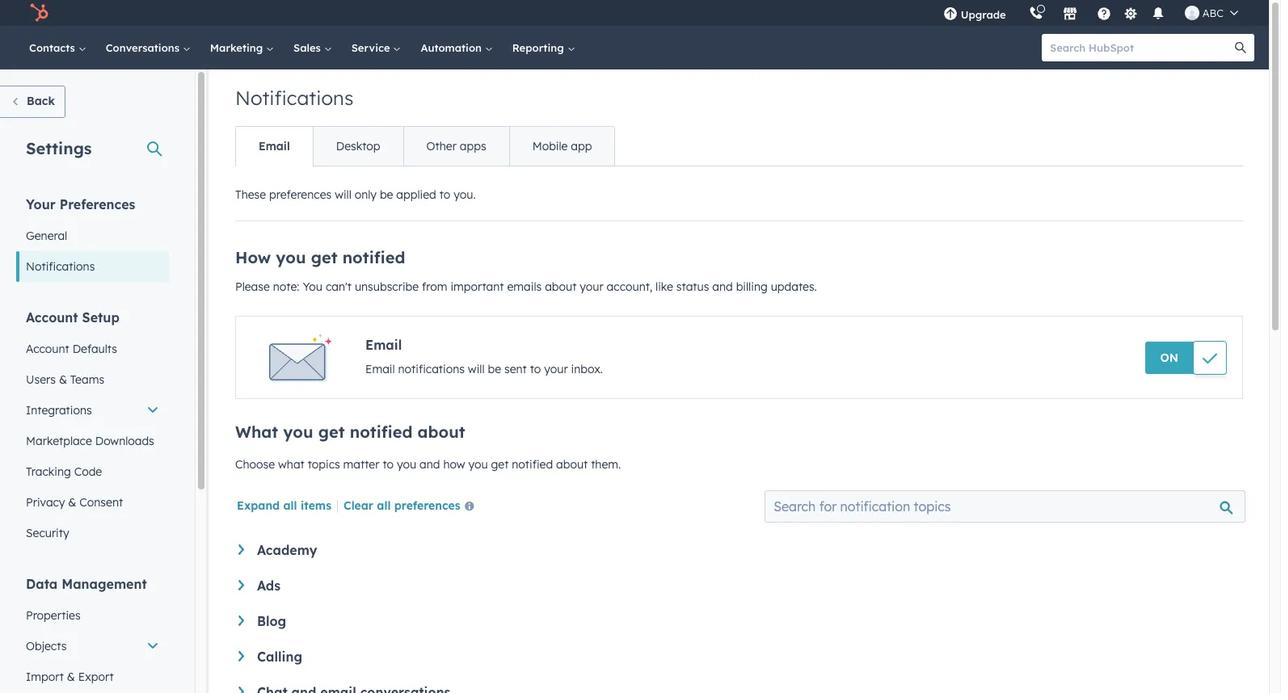 Task type: vqa. For each thing, say whether or not it's contained in the screenshot.
the preferences
yes



Task type: locate. For each thing, give the bounding box(es) containing it.
sales link
[[284, 26, 342, 70]]

account up users
[[26, 342, 69, 357]]

1 horizontal spatial to
[[440, 188, 451, 202]]

& inside import & export link
[[67, 670, 75, 685]]

& right the privacy
[[68, 496, 76, 510]]

& inside the privacy & consent link
[[68, 496, 76, 510]]

mobile
[[533, 139, 568, 154]]

expand all items button
[[237, 499, 332, 513]]

marketing link
[[200, 26, 284, 70]]

import
[[26, 670, 64, 685]]

1 vertical spatial account
[[26, 342, 69, 357]]

about up how
[[418, 422, 466, 442]]

you right how
[[469, 458, 488, 472]]

from
[[422, 280, 448, 294]]

0 vertical spatial preferences
[[269, 188, 332, 202]]

1 caret image from the top
[[239, 581, 244, 591]]

all inside button
[[377, 499, 391, 513]]

other
[[427, 139, 457, 154]]

1 vertical spatial to
[[530, 362, 541, 377]]

2 caret image from the top
[[239, 616, 244, 627]]

email notifications will be sent to your inbox.
[[366, 362, 603, 377]]

account for account defaults
[[26, 342, 69, 357]]

1 all from the left
[[283, 499, 297, 513]]

0 vertical spatial your
[[580, 280, 604, 294]]

preferences down choose what topics matter to you and how you get notified about them.
[[394, 499, 461, 513]]

menu
[[932, 0, 1250, 26]]

1 vertical spatial &
[[68, 496, 76, 510]]

account for account setup
[[26, 310, 78, 326]]

like
[[656, 280, 674, 294]]

0 horizontal spatial your
[[544, 362, 568, 377]]

service link
[[342, 26, 411, 70]]

what
[[278, 458, 305, 472]]

1 vertical spatial be
[[488, 362, 501, 377]]

get up topics
[[318, 422, 345, 442]]

notified for notifications
[[343, 247, 405, 268]]

about left them.
[[556, 458, 588, 472]]

email up 'notifications'
[[366, 337, 402, 353]]

can't
[[326, 280, 352, 294]]

what you get notified about
[[235, 422, 466, 442]]

be
[[380, 188, 393, 202], [488, 362, 501, 377]]

1 horizontal spatial preferences
[[394, 499, 461, 513]]

search button
[[1228, 34, 1255, 61]]

notifications down sales
[[235, 86, 354, 110]]

notifications down the general
[[26, 260, 95, 274]]

preferences
[[269, 188, 332, 202], [394, 499, 461, 513]]

will for only
[[335, 188, 352, 202]]

1 horizontal spatial your
[[580, 280, 604, 294]]

account up the account defaults
[[26, 310, 78, 326]]

1 vertical spatial your
[[544, 362, 568, 377]]

security link
[[16, 518, 169, 549]]

note:
[[273, 280, 300, 294]]

users & teams link
[[16, 365, 169, 395]]

matter
[[343, 458, 380, 472]]

email up these
[[259, 139, 290, 154]]

your
[[26, 197, 56, 213]]

caret image
[[239, 581, 244, 591], [239, 616, 244, 627], [239, 652, 244, 662], [239, 687, 244, 694]]

0 vertical spatial account
[[26, 310, 78, 326]]

notified up the unsubscribe
[[343, 247, 405, 268]]

app
[[571, 139, 592, 154]]

& left export
[[67, 670, 75, 685]]

integrations
[[26, 404, 92, 418]]

0 vertical spatial email
[[259, 139, 290, 154]]

automation
[[421, 41, 485, 54]]

2 account from the top
[[26, 342, 69, 357]]

0 vertical spatial notified
[[343, 247, 405, 268]]

navigation
[[235, 126, 616, 167]]

your left inbox.
[[544, 362, 568, 377]]

will for be
[[468, 362, 485, 377]]

preferences right these
[[269, 188, 332, 202]]

be left the sent
[[488, 362, 501, 377]]

hubspot image
[[29, 3, 49, 23]]

& for consent
[[68, 496, 76, 510]]

2 all from the left
[[377, 499, 391, 513]]

get for notifications
[[311, 247, 338, 268]]

be right only
[[380, 188, 393, 202]]

0 vertical spatial &
[[59, 373, 67, 387]]

1 vertical spatial get
[[318, 422, 345, 442]]

calling icon button
[[1023, 2, 1050, 23]]

caret image inside the blog dropdown button
[[239, 616, 244, 627]]

these
[[235, 188, 266, 202]]

to right the sent
[[530, 362, 541, 377]]

0 vertical spatial to
[[440, 188, 451, 202]]

notifications
[[235, 86, 354, 110], [26, 260, 95, 274]]

email left 'notifications'
[[366, 362, 395, 377]]

your preferences element
[[16, 196, 169, 282]]

data management
[[26, 577, 147, 593]]

back
[[27, 94, 55, 108]]

upgrade image
[[943, 7, 958, 22]]

1 vertical spatial notifications
[[26, 260, 95, 274]]

1 horizontal spatial be
[[488, 362, 501, 377]]

automation link
[[411, 26, 503, 70]]

to left you. on the left top of page
[[440, 188, 451, 202]]

0 vertical spatial and
[[713, 280, 733, 294]]

desktop button
[[313, 127, 403, 166]]

search image
[[1236, 42, 1247, 53]]

& right users
[[59, 373, 67, 387]]

0 horizontal spatial all
[[283, 499, 297, 513]]

other apps
[[427, 139, 487, 154]]

conversations link
[[96, 26, 200, 70]]

service
[[352, 41, 393, 54]]

0 vertical spatial be
[[380, 188, 393, 202]]

will left only
[[335, 188, 352, 202]]

about right the emails
[[545, 280, 577, 294]]

caret image inside calling dropdown button
[[239, 652, 244, 662]]

0 vertical spatial will
[[335, 188, 352, 202]]

navigation containing email
[[235, 126, 616, 167]]

1 vertical spatial preferences
[[394, 499, 461, 513]]

and left how
[[420, 458, 440, 472]]

marketplace downloads
[[26, 434, 154, 449]]

0 horizontal spatial will
[[335, 188, 352, 202]]

settings link
[[1121, 4, 1142, 21]]

important
[[451, 280, 504, 294]]

2 vertical spatial about
[[556, 458, 588, 472]]

1 account from the top
[[26, 310, 78, 326]]

1 vertical spatial notified
[[350, 422, 413, 442]]

1 horizontal spatial all
[[377, 499, 391, 513]]

import & export link
[[16, 662, 169, 693]]

0 vertical spatial get
[[311, 247, 338, 268]]

about
[[545, 280, 577, 294], [418, 422, 466, 442], [556, 458, 588, 472]]

notified left them.
[[512, 458, 553, 472]]

and left billing
[[713, 280, 733, 294]]

properties link
[[16, 601, 169, 632]]

1 vertical spatial about
[[418, 422, 466, 442]]

preferences inside button
[[394, 499, 461, 513]]

to right matter
[[383, 458, 394, 472]]

notified
[[343, 247, 405, 268], [350, 422, 413, 442], [512, 458, 553, 472]]

contacts
[[29, 41, 78, 54]]

marketplaces image
[[1063, 7, 1078, 22]]

and
[[713, 280, 733, 294], [420, 458, 440, 472]]

privacy & consent
[[26, 496, 123, 510]]

Search for notification topics search field
[[765, 491, 1246, 523]]

1 vertical spatial and
[[420, 458, 440, 472]]

1 vertical spatial will
[[468, 362, 485, 377]]

account setup
[[26, 310, 120, 326]]

all right the clear
[[377, 499, 391, 513]]

these preferences will only be applied to you.
[[235, 188, 476, 202]]

2 vertical spatial email
[[366, 362, 395, 377]]

your left account,
[[580, 280, 604, 294]]

0 horizontal spatial preferences
[[269, 188, 332, 202]]

import & export
[[26, 670, 114, 685]]

downloads
[[95, 434, 154, 449]]

caret image inside ads dropdown button
[[239, 581, 244, 591]]

& inside users & teams link
[[59, 373, 67, 387]]

1 horizontal spatial will
[[468, 362, 485, 377]]

0 horizontal spatial notifications
[[26, 260, 95, 274]]

0 horizontal spatial to
[[383, 458, 394, 472]]

1 horizontal spatial notifications
[[235, 86, 354, 110]]

blog button
[[239, 614, 1240, 630]]

2 vertical spatial &
[[67, 670, 75, 685]]

caret image
[[239, 545, 244, 555]]

users & teams
[[26, 373, 104, 387]]

back link
[[0, 86, 65, 118]]

blog
[[257, 614, 286, 630]]

&
[[59, 373, 67, 387], [68, 496, 76, 510], [67, 670, 75, 685]]

3 caret image from the top
[[239, 652, 244, 662]]

desktop
[[336, 139, 381, 154]]

export
[[78, 670, 114, 685]]

all left items
[[283, 499, 297, 513]]

get up you
[[311, 247, 338, 268]]

how
[[235, 247, 271, 268]]

get
[[311, 247, 338, 268], [318, 422, 345, 442], [491, 458, 509, 472]]

notified up matter
[[350, 422, 413, 442]]

updates.
[[771, 280, 817, 294]]

applied
[[397, 188, 436, 202]]

will
[[335, 188, 352, 202], [468, 362, 485, 377]]

them.
[[591, 458, 621, 472]]

get right how
[[491, 458, 509, 472]]

notified for how you get notified
[[350, 422, 413, 442]]

2 vertical spatial get
[[491, 458, 509, 472]]

all
[[283, 499, 297, 513], [377, 499, 391, 513]]

account,
[[607, 280, 653, 294]]

will left the sent
[[468, 362, 485, 377]]

account defaults link
[[16, 334, 169, 365]]



Task type: describe. For each thing, give the bounding box(es) containing it.
email inside button
[[259, 139, 290, 154]]

how you get notified
[[235, 247, 405, 268]]

sent
[[505, 362, 527, 377]]

academy button
[[239, 543, 1240, 559]]

abc
[[1203, 6, 1224, 19]]

ads
[[257, 578, 281, 594]]

2 vertical spatial to
[[383, 458, 394, 472]]

you up what
[[283, 422, 313, 442]]

academy
[[257, 543, 317, 559]]

2 horizontal spatial to
[[530, 362, 541, 377]]

data management element
[[16, 576, 169, 694]]

unsubscribe
[[355, 280, 419, 294]]

defaults
[[73, 342, 117, 357]]

calling icon image
[[1029, 6, 1044, 21]]

code
[[74, 465, 102, 480]]

you
[[303, 280, 323, 294]]

0 horizontal spatial and
[[420, 458, 440, 472]]

only
[[355, 188, 377, 202]]

hubspot link
[[19, 3, 61, 23]]

you.
[[454, 188, 476, 202]]

0 vertical spatial notifications
[[235, 86, 354, 110]]

preferences
[[60, 197, 135, 213]]

general
[[26, 229, 67, 243]]

caret image for ads
[[239, 581, 244, 591]]

help image
[[1097, 7, 1112, 22]]

help button
[[1091, 0, 1118, 26]]

expand all items
[[237, 499, 332, 513]]

0 vertical spatial about
[[545, 280, 577, 294]]

settings image
[[1124, 7, 1139, 21]]

0 horizontal spatial be
[[380, 188, 393, 202]]

inbox.
[[571, 362, 603, 377]]

users
[[26, 373, 56, 387]]

other apps button
[[403, 127, 509, 166]]

choose
[[235, 458, 275, 472]]

settings
[[26, 138, 92, 158]]

how
[[443, 458, 465, 472]]

integrations button
[[16, 395, 169, 426]]

contacts link
[[19, 26, 96, 70]]

conversations
[[106, 41, 183, 54]]

1 horizontal spatial and
[[713, 280, 733, 294]]

all for clear
[[377, 499, 391, 513]]

email button
[[236, 127, 313, 166]]

billing
[[736, 280, 768, 294]]

all for expand
[[283, 499, 297, 513]]

you up note:
[[276, 247, 306, 268]]

Search HubSpot search field
[[1042, 34, 1240, 61]]

items
[[301, 499, 332, 513]]

sales
[[294, 41, 324, 54]]

4 caret image from the top
[[239, 687, 244, 694]]

notifications
[[398, 362, 465, 377]]

1 vertical spatial email
[[366, 337, 402, 353]]

privacy & consent link
[[16, 488, 169, 518]]

account defaults
[[26, 342, 117, 357]]

teams
[[70, 373, 104, 387]]

abc button
[[1176, 0, 1249, 26]]

notifications button
[[1145, 0, 1172, 26]]

objects
[[26, 640, 67, 654]]

clear all preferences
[[344, 499, 461, 513]]

tracking
[[26, 465, 71, 480]]

account setup element
[[16, 309, 169, 549]]

brad klo image
[[1185, 6, 1200, 20]]

setup
[[82, 310, 120, 326]]

2 vertical spatial notified
[[512, 458, 553, 472]]

objects button
[[16, 632, 169, 662]]

calling
[[257, 649, 303, 666]]

apps
[[460, 139, 487, 154]]

expand
[[237, 499, 280, 513]]

calling button
[[239, 649, 1240, 666]]

emails
[[507, 280, 542, 294]]

reporting link
[[503, 26, 585, 70]]

on
[[1161, 351, 1179, 366]]

menu containing abc
[[932, 0, 1250, 26]]

status
[[677, 280, 709, 294]]

ads button
[[239, 578, 1240, 594]]

notifications inside notifications link
[[26, 260, 95, 274]]

marketplace
[[26, 434, 92, 449]]

what
[[235, 422, 278, 442]]

privacy
[[26, 496, 65, 510]]

marketplace downloads link
[[16, 426, 169, 457]]

general link
[[16, 221, 169, 251]]

clear
[[344, 499, 374, 513]]

get for how you get notified
[[318, 422, 345, 442]]

tracking code
[[26, 465, 102, 480]]

reporting
[[512, 41, 567, 54]]

& for export
[[67, 670, 75, 685]]

choose what topics matter to you and how you get notified about them.
[[235, 458, 621, 472]]

properties
[[26, 609, 81, 623]]

your preferences
[[26, 197, 135, 213]]

notifications link
[[16, 251, 169, 282]]

you up clear all preferences
[[397, 458, 417, 472]]

mobile app button
[[509, 127, 615, 166]]

clear all preferences button
[[344, 498, 481, 518]]

caret image for blog
[[239, 616, 244, 627]]

caret image for calling
[[239, 652, 244, 662]]

& for teams
[[59, 373, 67, 387]]

please
[[235, 280, 270, 294]]

notifications image
[[1151, 7, 1166, 22]]

management
[[62, 577, 147, 593]]

topics
[[308, 458, 340, 472]]



